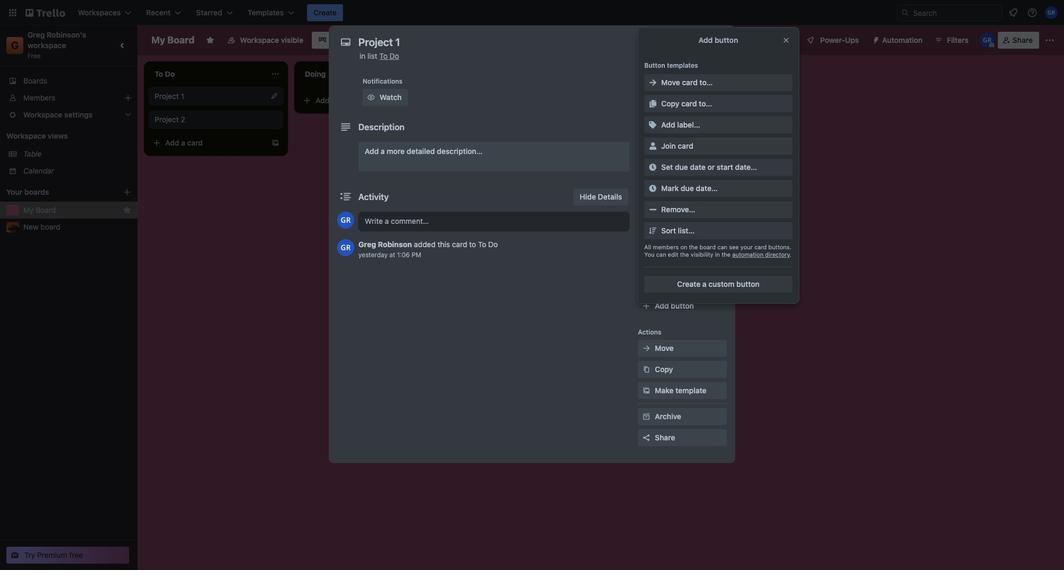 Task type: locate. For each thing, give the bounding box(es) containing it.
power- right 'close popover' image
[[820, 35, 845, 44]]

workspace visible button
[[221, 32, 310, 49]]

to…
[[700, 78, 713, 87], [699, 99, 712, 108]]

members down boards
[[23, 93, 55, 102]]

power- inside "button"
[[820, 35, 845, 44]]

1 vertical spatial do
[[488, 240, 498, 249]]

1 horizontal spatial workspace
[[240, 35, 279, 44]]

0 horizontal spatial my
[[23, 205, 34, 214]]

1 horizontal spatial share
[[1013, 35, 1033, 44]]

1 vertical spatial date…
[[696, 184, 718, 193]]

do up notifications
[[390, 51, 399, 60]]

0 vertical spatial add button
[[699, 35, 738, 44]]

create inside create a custom button button
[[677, 280, 701, 289]]

board up 'new board'
[[36, 205, 56, 214]]

list inside 'button'
[[659, 68, 670, 77]]

cover link
[[638, 191, 727, 208]]

sm image inside copy card to… 'button'
[[648, 99, 658, 109]]

1 vertical spatial share button
[[638, 429, 727, 446]]

table
[[23, 149, 42, 158]]

members for members link to the left
[[23, 93, 55, 102]]

board left star or unstar board icon
[[167, 34, 195, 46]]

add up actions
[[655, 301, 669, 310]]

templates
[[667, 61, 698, 69]]

primary element
[[0, 0, 1064, 25]]

0 vertical spatial share button
[[998, 32, 1040, 49]]

1 horizontal spatial my
[[151, 34, 165, 46]]

add a card left watch button
[[316, 96, 353, 105]]

2 vertical spatial button
[[671, 301, 694, 310]]

sm image up cover
[[648, 183, 658, 194]]

1 horizontal spatial power-ups
[[820, 35, 859, 44]]

can down members
[[656, 251, 666, 258]]

0 horizontal spatial to
[[380, 51, 388, 60]]

2
[[181, 115, 185, 124]]

add another list
[[614, 68, 670, 77]]

copy card to… button
[[645, 95, 793, 112]]

0 horizontal spatial ups
[[660, 243, 673, 250]]

0 vertical spatial share
[[1013, 35, 1033, 44]]

0 vertical spatial add a card button
[[299, 92, 417, 109]]

try premium free button
[[6, 547, 129, 564]]

sm image for move link
[[641, 343, 652, 354]]

1 horizontal spatial date…
[[735, 163, 757, 172]]

ups
[[845, 35, 859, 44], [660, 243, 673, 250], [696, 258, 710, 267]]

sm image for watch button
[[366, 92, 377, 103]]

table link
[[23, 149, 131, 159]]

star or unstar board image
[[206, 36, 215, 44]]

move
[[661, 78, 680, 87], [655, 344, 674, 353]]

open information menu image
[[1027, 7, 1038, 18]]

add board image
[[123, 188, 131, 196]]

sm image left watch
[[366, 92, 377, 103]]

sm image left archive
[[641, 411, 652, 422]]

to
[[652, 73, 659, 81], [469, 240, 476, 249]]

None text field
[[353, 33, 703, 52]]

0 horizontal spatial date…
[[696, 184, 718, 193]]

sm image inside watch button
[[366, 92, 377, 103]]

0 horizontal spatial add a card button
[[148, 135, 267, 151]]

greg robinson's workspace free
[[28, 30, 88, 60]]

0 vertical spatial create
[[314, 8, 337, 17]]

move inside button
[[661, 78, 680, 87]]

create up board link
[[314, 8, 337, 17]]

1 vertical spatial automation
[[638, 285, 674, 293]]

0 horizontal spatial workspace
[[6, 131, 46, 140]]

to
[[380, 51, 388, 60], [478, 240, 486, 249]]

share button down archive link
[[638, 429, 727, 446]]

0 horizontal spatial do
[[390, 51, 399, 60]]

my board up 'new board'
[[23, 205, 56, 214]]

add a card button down project 2 link
[[148, 135, 267, 151]]

1 project from the top
[[155, 92, 179, 101]]

0 vertical spatial power-
[[820, 35, 845, 44]]

do
[[390, 51, 399, 60], [488, 240, 498, 249]]

2 horizontal spatial power-
[[820, 35, 845, 44]]

start
[[717, 163, 733, 172]]

1 vertical spatial workspace
[[6, 131, 46, 140]]

greg inside greg robinson added this card to to do yesterday at 1:06 pm
[[359, 240, 376, 249]]

workspace inside button
[[240, 35, 279, 44]]

sm image inside "add label…" button
[[648, 120, 658, 130]]

labels link
[[638, 106, 727, 123]]

can left see
[[718, 244, 728, 250]]

board up visibility
[[700, 244, 716, 250]]

move down the button templates on the right of page
[[661, 78, 680, 87]]

make template
[[655, 386, 707, 395]]

automation directory .
[[733, 251, 792, 258]]

1 horizontal spatial add a card
[[316, 96, 353, 105]]

0 vertical spatial my
[[151, 34, 165, 46]]

sm image for 'make template' link
[[641, 386, 652, 396]]

list…
[[678, 226, 695, 235]]

board right new
[[41, 222, 60, 231]]

add button inside 'button'
[[655, 301, 694, 310]]

add a card button down notifications
[[299, 92, 417, 109]]

at
[[390, 251, 395, 259]]

members link down boards
[[0, 90, 138, 106]]

power- down on
[[671, 258, 696, 267]]

sm image left make
[[641, 386, 652, 396]]

create inside create 'button'
[[314, 8, 337, 17]]

board
[[41, 222, 60, 231], [700, 244, 716, 250]]

due inside button
[[681, 184, 694, 193]]

a left watch button
[[332, 96, 336, 105]]

sm image for "cover" link
[[641, 194, 652, 204]]

1 horizontal spatial board
[[167, 34, 195, 46]]

add inside button
[[661, 120, 675, 129]]

another
[[630, 68, 657, 77]]

join
[[661, 141, 676, 150]]

workspace left visible
[[240, 35, 279, 44]]

sm image left sort at top
[[648, 226, 658, 236]]

members for the rightmost members link
[[655, 88, 688, 97]]

board left customize views icon
[[330, 35, 351, 44]]

to right this
[[469, 240, 476, 249]]

workspace for workspace visible
[[240, 35, 279, 44]]

sm image left cover
[[641, 194, 652, 204]]

date… inside button
[[735, 163, 757, 172]]

notifications
[[363, 77, 403, 85]]

0 horizontal spatial add button
[[655, 301, 694, 310]]

list
[[368, 51, 378, 60], [659, 68, 670, 77]]

calendar
[[23, 166, 54, 175]]

create for create a custom button
[[677, 280, 701, 289]]

1 horizontal spatial do
[[488, 240, 498, 249]]

0 horizontal spatial my board
[[23, 205, 56, 214]]

boards
[[24, 187, 49, 196]]

0 vertical spatial board
[[41, 222, 60, 231]]

free
[[28, 52, 41, 60]]

to… for move card to…
[[700, 78, 713, 87]]

1 vertical spatial to…
[[699, 99, 712, 108]]

add up move card to… button
[[699, 35, 713, 44]]

0 horizontal spatial add a card
[[165, 138, 203, 147]]

project
[[155, 92, 179, 101], [155, 115, 179, 124]]

to… down move card to… button
[[699, 99, 712, 108]]

1 vertical spatial project
[[155, 115, 179, 124]]

0 vertical spatial copy
[[661, 99, 680, 108]]

add a card down 2
[[165, 138, 203, 147]]

power-
[[820, 35, 845, 44], [638, 243, 660, 250], [671, 258, 696, 267]]

members
[[655, 88, 688, 97], [23, 93, 55, 102]]

0 vertical spatial project
[[155, 92, 179, 101]]

move for move
[[655, 344, 674, 353]]

0 vertical spatial my board
[[151, 34, 195, 46]]

remove… button
[[645, 201, 793, 218]]

sm image
[[868, 32, 883, 47], [648, 77, 658, 88], [366, 92, 377, 103], [648, 99, 658, 109], [641, 109, 652, 120], [648, 120, 658, 130], [641, 130, 652, 141], [648, 162, 658, 173], [641, 364, 652, 375], [641, 386, 652, 396]]

to up notifications
[[380, 51, 388, 60]]

sm image left the labels
[[641, 109, 652, 120]]

to… inside copy card to… 'button'
[[699, 99, 712, 108]]

my board
[[151, 34, 195, 46], [23, 205, 56, 214]]

activity
[[359, 192, 389, 202]]

card inside "all members on the board can see your card buttons. you can edit the visibility in the"
[[755, 244, 767, 250]]

1 horizontal spatial my board
[[151, 34, 195, 46]]

a left custom
[[703, 280, 707, 289]]

the
[[689, 244, 698, 250], [680, 251, 689, 258], [722, 251, 731, 258]]

to… up copy card to… 'button'
[[700, 78, 713, 87]]

sm image down button
[[648, 77, 658, 88]]

add down button
[[638, 73, 651, 81]]

1 vertical spatial button
[[737, 280, 760, 289]]

add inside 'button'
[[655, 301, 669, 310]]

custom fields button
[[638, 215, 727, 226]]

Search field
[[910, 5, 1003, 21]]

my left star or unstar board icon
[[151, 34, 165, 46]]

to down the write a comment text field
[[478, 240, 486, 249]]

add down the labels
[[661, 120, 675, 129]]

sm image left checklist
[[641, 130, 652, 141]]

0 vertical spatial greg robinson (gregrobinson96) image
[[1045, 6, 1058, 19]]

show menu image
[[1045, 35, 1055, 46]]

dates
[[655, 152, 675, 161]]

0 vertical spatial ups
[[845, 35, 859, 44]]

greg inside greg robinson's workspace free
[[28, 30, 45, 39]]

1 horizontal spatial board
[[700, 244, 716, 250]]

button down create a custom button button
[[671, 301, 694, 310]]

sm image
[[641, 88, 652, 99], [648, 141, 658, 151], [648, 183, 658, 194], [641, 194, 652, 204], [648, 204, 658, 215], [648, 226, 658, 236], [641, 343, 652, 354], [641, 411, 652, 422]]

1 vertical spatial board
[[700, 244, 716, 250]]

attachment
[[655, 173, 696, 182]]

date… right start at the top of page
[[735, 163, 757, 172]]

sm image inside remove… button
[[648, 204, 658, 215]]

1 horizontal spatial members
[[655, 88, 688, 97]]

power- up "you" at the top of the page
[[638, 243, 660, 250]]

share
[[1013, 35, 1033, 44], [655, 433, 675, 442]]

1 vertical spatial my
[[23, 205, 34, 214]]

greg up workspace
[[28, 30, 45, 39]]

1 vertical spatial due
[[681, 184, 694, 193]]

0 vertical spatial greg
[[28, 30, 45, 39]]

board
[[167, 34, 195, 46], [330, 35, 351, 44], [36, 205, 56, 214]]

card up label…
[[682, 99, 697, 108]]

sm image down actions
[[641, 343, 652, 354]]

views
[[48, 131, 68, 140]]

0 vertical spatial due
[[675, 163, 688, 172]]

due up attachment
[[675, 163, 688, 172]]

1 horizontal spatial to
[[478, 240, 486, 249]]

sm image inside move link
[[641, 343, 652, 354]]

sm image up the labels
[[648, 99, 658, 109]]

make
[[655, 386, 674, 395]]

sm image inside join card button
[[648, 141, 658, 151]]

you
[[645, 251, 655, 258]]

sm image inside move card to… button
[[648, 77, 658, 88]]

share button down 0 notifications image
[[998, 32, 1040, 49]]

0 vertical spatial date…
[[735, 163, 757, 172]]

to down button
[[652, 73, 659, 81]]

copy inside 'button'
[[661, 99, 680, 108]]

sm image inside checklist link
[[641, 130, 652, 141]]

0 horizontal spatial to
[[469, 240, 476, 249]]

to… inside move card to… button
[[700, 78, 713, 87]]

1 vertical spatial power-
[[638, 243, 660, 250]]

dates button
[[638, 148, 727, 165]]

0 vertical spatial to
[[380, 51, 388, 60]]

1 vertical spatial add button
[[655, 301, 694, 310]]

0 vertical spatial automation
[[883, 35, 923, 44]]

1 vertical spatial in
[[715, 251, 720, 258]]

0 horizontal spatial create
[[314, 8, 337, 17]]

new board
[[23, 222, 60, 231]]

project for project 2
[[155, 115, 179, 124]]

my inside board name text box
[[151, 34, 165, 46]]

1 vertical spatial move
[[655, 344, 674, 353]]

due down attachment
[[681, 184, 694, 193]]

add button up move card to… button
[[699, 35, 738, 44]]

2 project from the top
[[155, 115, 179, 124]]

1 horizontal spatial list
[[659, 68, 670, 77]]

sm image down add to card
[[641, 88, 652, 99]]

0 vertical spatial power-ups
[[820, 35, 859, 44]]

2 vertical spatial power-
[[671, 258, 696, 267]]

sm image inside copy link
[[641, 364, 652, 375]]

share for leftmost the share button
[[655, 433, 675, 442]]

add
[[699, 35, 713, 44], [614, 68, 628, 77], [638, 73, 651, 81], [316, 96, 330, 105], [661, 120, 675, 129], [165, 138, 179, 147], [365, 147, 379, 156], [655, 258, 669, 267], [655, 301, 669, 310]]

all
[[645, 244, 651, 250]]

sm image for mark due date… button
[[648, 183, 658, 194]]

card right this
[[452, 240, 467, 249]]

1 horizontal spatial add button
[[699, 35, 738, 44]]

automation down search icon
[[883, 35, 923, 44]]

1 horizontal spatial ups
[[696, 258, 710, 267]]

sm image right the power-ups "button"
[[868, 32, 883, 47]]

do down the write a comment text field
[[488, 240, 498, 249]]

sm image inside 'sort list…' button
[[648, 226, 658, 236]]

project left the 1 at the left top
[[155, 92, 179, 101]]

checklist
[[655, 131, 688, 140]]

hide
[[580, 192, 596, 201]]

0 vertical spatial add a card
[[316, 96, 353, 105]]

1 horizontal spatial can
[[718, 244, 728, 250]]

sm image down actions
[[641, 364, 652, 375]]

the down see
[[722, 251, 731, 258]]

add button
[[699, 35, 738, 44], [655, 301, 694, 310]]

add another list button
[[595, 61, 739, 85]]

due for mark
[[681, 184, 694, 193]]

try
[[24, 551, 35, 560]]

share down archive
[[655, 433, 675, 442]]

sort list… button
[[645, 222, 793, 239]]

1 horizontal spatial greg
[[359, 240, 376, 249]]

workspace up table
[[6, 131, 46, 140]]

sm image inside archive link
[[641, 411, 652, 422]]

members link up labels link
[[638, 85, 727, 102]]

greg robinson (gregrobinson96) image
[[1045, 6, 1058, 19], [337, 212, 354, 229], [337, 239, 354, 256]]

share left show menu image
[[1013, 35, 1033, 44]]

greg for robinson's
[[28, 30, 45, 39]]

card
[[660, 73, 674, 81], [682, 78, 698, 87], [338, 96, 353, 105], [682, 99, 697, 108], [187, 138, 203, 147], [678, 141, 694, 150], [452, 240, 467, 249], [755, 244, 767, 250]]

my up new
[[23, 205, 34, 214]]

date… down set due date or start date…
[[696, 184, 718, 193]]

due inside button
[[675, 163, 688, 172]]

add button up actions
[[655, 301, 694, 310]]

automation up add button 'button' on the bottom right
[[638, 285, 674, 293]]

boards link
[[0, 73, 138, 90]]

all members on the board can see your card buttons. you can edit the visibility in the
[[645, 244, 792, 258]]

sm image left join in the top right of the page
[[648, 141, 658, 151]]

1 vertical spatial ups
[[660, 243, 673, 250]]

move down actions
[[655, 344, 674, 353]]

date
[[690, 163, 706, 172]]

buttons.
[[769, 244, 792, 250]]

the down on
[[680, 251, 689, 258]]

sm image left set
[[648, 162, 658, 173]]

sm image inside 'make template' link
[[641, 386, 652, 396]]

1 vertical spatial greg
[[359, 240, 376, 249]]

sm image for the rightmost members link
[[641, 88, 652, 99]]

remove…
[[661, 205, 696, 214]]

project left 2
[[155, 115, 179, 124]]

0 notifications image
[[1007, 6, 1020, 19]]

1 vertical spatial to
[[469, 240, 476, 249]]

button up move card to… button
[[715, 35, 738, 44]]

edit card image
[[270, 92, 279, 100]]

1 vertical spatial to
[[478, 240, 486, 249]]

project for project 1
[[155, 92, 179, 101]]

1 horizontal spatial in
[[715, 251, 720, 258]]

in down customize views icon
[[360, 51, 366, 60]]

members up "copy card to…"
[[655, 88, 688, 97]]

set
[[661, 163, 673, 172]]

0 horizontal spatial board
[[36, 205, 56, 214]]

greg up 'yesterday' at the top left of page
[[359, 240, 376, 249]]

date…
[[735, 163, 757, 172], [696, 184, 718, 193]]

sm image inside labels link
[[641, 109, 652, 120]]

sm image down the labels
[[648, 120, 658, 130]]

sm image inside members link
[[641, 88, 652, 99]]

sm image inside set due date or start date… button
[[648, 162, 658, 173]]

0 horizontal spatial board
[[41, 222, 60, 231]]

sm image inside mark due date… button
[[648, 183, 658, 194]]

add a card
[[316, 96, 353, 105], [165, 138, 203, 147]]

my board left star or unstar board icon
[[151, 34, 195, 46]]

copy up the labels
[[661, 99, 680, 108]]

copy
[[661, 99, 680, 108], [655, 365, 673, 374]]

my
[[151, 34, 165, 46], [23, 205, 34, 214]]

sm image down cover
[[648, 204, 658, 215]]

0 horizontal spatial share button
[[638, 429, 727, 446]]

members link
[[638, 85, 727, 102], [0, 90, 138, 106]]

my board button
[[23, 205, 119, 216]]

card right join in the top right of the page
[[678, 141, 694, 150]]

1 vertical spatial copy
[[655, 365, 673, 374]]

close popover image
[[782, 36, 791, 44]]

card up automation directory link
[[755, 244, 767, 250]]

0 vertical spatial workspace
[[240, 35, 279, 44]]

card inside greg robinson added this card to to do yesterday at 1:06 pm
[[452, 240, 467, 249]]

button right custom
[[737, 280, 760, 289]]

sm image inside "cover" link
[[641, 194, 652, 204]]

a
[[332, 96, 336, 105], [181, 138, 185, 147], [381, 147, 385, 156], [703, 280, 707, 289]]

share button
[[998, 32, 1040, 49], [638, 429, 727, 446]]

create
[[314, 8, 337, 17], [677, 280, 701, 289]]

add left another
[[614, 68, 628, 77]]

free
[[69, 551, 83, 560]]

0 vertical spatial list
[[368, 51, 378, 60]]

create down add power-ups link
[[677, 280, 701, 289]]

0 horizontal spatial share
[[655, 433, 675, 442]]

0 vertical spatial move
[[661, 78, 680, 87]]

filters
[[947, 35, 969, 44]]

1 horizontal spatial create
[[677, 280, 701, 289]]

sm image for archive link
[[641, 411, 652, 422]]

search image
[[901, 8, 910, 17]]

1 vertical spatial list
[[659, 68, 670, 77]]

due for set
[[675, 163, 688, 172]]

1 vertical spatial create
[[677, 280, 701, 289]]

sm image inside automation button
[[868, 32, 883, 47]]

0 horizontal spatial can
[[656, 251, 666, 258]]

copy up make
[[655, 365, 673, 374]]

0 horizontal spatial power-ups
[[638, 243, 673, 250]]

or
[[708, 163, 715, 172]]



Task type: vqa. For each thing, say whether or not it's contained in the screenshot.
first "no" from the bottom of the page
no



Task type: describe. For each thing, give the bounding box(es) containing it.
add left the more on the left of page
[[365, 147, 379, 156]]

1 vertical spatial add a card button
[[148, 135, 267, 151]]

set due date or start date… button
[[645, 159, 793, 176]]

1 vertical spatial power-ups
[[638, 243, 673, 250]]

power-ups button
[[799, 32, 866, 49]]

add power-ups
[[655, 258, 710, 267]]

1 horizontal spatial add a card button
[[299, 92, 417, 109]]

add label… button
[[645, 117, 793, 133]]

g
[[11, 39, 19, 51]]

automation button
[[868, 32, 929, 49]]

copy card to…
[[661, 99, 712, 108]]

0 vertical spatial can
[[718, 244, 728, 250]]

add label…
[[661, 120, 700, 129]]

board inside text box
[[167, 34, 195, 46]]

members
[[653, 244, 679, 250]]

edit
[[668, 251, 679, 258]]

to inside greg robinson added this card to to do yesterday at 1:06 pm
[[469, 240, 476, 249]]

join card
[[661, 141, 694, 150]]

workspace for workspace views
[[6, 131, 46, 140]]

2 vertical spatial ups
[[696, 258, 710, 267]]

greg robinson added this card to to do yesterday at 1:06 pm
[[359, 240, 498, 259]]

1 vertical spatial can
[[656, 251, 666, 258]]

in inside "all members on the board can see your card buttons. you can edit the visibility in the"
[[715, 251, 720, 258]]

hide details link
[[574, 189, 629, 205]]

your
[[6, 187, 23, 196]]

added
[[414, 240, 436, 249]]

0 horizontal spatial list
[[368, 51, 378, 60]]

board link
[[312, 32, 357, 49]]

0 vertical spatial button
[[715, 35, 738, 44]]

labels
[[655, 110, 678, 119]]

pm
[[412, 251, 421, 259]]

1 vertical spatial add a card
[[165, 138, 203, 147]]

directory
[[765, 251, 790, 258]]

mark
[[661, 184, 679, 193]]

button inside 'button'
[[671, 301, 694, 310]]

greg for robinson
[[359, 240, 376, 249]]

card down templates
[[682, 78, 698, 87]]

automation directory link
[[733, 251, 790, 258]]

add inside 'button'
[[614, 68, 628, 77]]

actions
[[638, 328, 662, 336]]

card down project 2 link
[[187, 138, 203, 147]]

board inside button
[[36, 205, 56, 214]]

in list to do
[[360, 51, 399, 60]]

visibility
[[691, 251, 714, 258]]

sm image for 'sort list…' button
[[648, 226, 658, 236]]

sm image for "add label…" button
[[648, 120, 658, 130]]

1:06
[[397, 251, 410, 259]]

new board link
[[23, 222, 131, 232]]

add to card
[[638, 73, 674, 81]]

sm image for automation button
[[868, 32, 883, 47]]

Board name text field
[[146, 32, 200, 49]]

more
[[387, 147, 405, 156]]

your
[[741, 244, 753, 250]]

to do link
[[380, 51, 399, 60]]

share for right the share button
[[1013, 35, 1033, 44]]

add right "you" at the top of the page
[[655, 258, 669, 267]]

0 horizontal spatial in
[[360, 51, 366, 60]]

sm image for copy link
[[641, 364, 652, 375]]

checklist link
[[638, 127, 727, 144]]

project 2
[[155, 115, 185, 124]]

create button
[[307, 4, 343, 21]]

1 horizontal spatial members link
[[638, 85, 727, 102]]

yesterday at 1:06 pm link
[[359, 251, 421, 259]]

watch
[[380, 93, 402, 102]]

0 vertical spatial do
[[390, 51, 399, 60]]

add right edit card image in the top of the page
[[316, 96, 330, 105]]

0 horizontal spatial members link
[[0, 90, 138, 106]]

copy for copy card to…
[[661, 99, 680, 108]]

button inside button
[[737, 280, 760, 289]]

sm image for copy card to… 'button'
[[648, 99, 658, 109]]

card down the button templates on the right of page
[[660, 73, 674, 81]]

see
[[729, 244, 739, 250]]

sm image for labels link
[[641, 109, 652, 120]]

add button button
[[638, 298, 727, 315]]

my board inside board name text box
[[151, 34, 195, 46]]

custom fields
[[655, 216, 705, 225]]

description…
[[437, 147, 483, 156]]

sort
[[661, 226, 676, 235]]

custom
[[655, 216, 682, 225]]

move link
[[638, 340, 727, 357]]

2 vertical spatial greg robinson (gregrobinson96) image
[[337, 239, 354, 256]]

create a custom button button
[[645, 276, 793, 293]]

visible
[[281, 35, 303, 44]]

move card to… button
[[645, 74, 793, 91]]

description
[[359, 122, 405, 132]]

button templates
[[645, 61, 698, 69]]

create from template… image
[[271, 139, 280, 147]]

to inside greg robinson added this card to to do yesterday at 1:06 pm
[[478, 240, 486, 249]]

boards
[[23, 76, 47, 85]]

premium
[[37, 551, 67, 560]]

card inside 'button'
[[682, 99, 697, 108]]

greg robinson's workspace link
[[28, 30, 88, 50]]

set due date or start date…
[[661, 163, 757, 172]]

new
[[23, 222, 39, 231]]

.
[[790, 251, 792, 258]]

make template link
[[638, 382, 727, 399]]

0 horizontal spatial automation
[[638, 285, 674, 293]]

to… for copy card to…
[[699, 99, 712, 108]]

sm image for remove… button
[[648, 204, 658, 215]]

attachment button
[[638, 169, 727, 186]]

add a more detailed description… link
[[359, 142, 630, 172]]

button
[[645, 61, 665, 69]]

try premium free
[[24, 551, 83, 560]]

power-ups inside "button"
[[820, 35, 859, 44]]

on
[[681, 244, 688, 250]]

board inside "all members on the board can see your card buttons. you can edit the visibility in the"
[[700, 244, 716, 250]]

sm image for set due date or start date… button
[[648, 162, 658, 173]]

sm image for checklist link
[[641, 130, 652, 141]]

custom
[[709, 280, 735, 289]]

date… inside button
[[696, 184, 718, 193]]

detailed
[[407, 147, 435, 156]]

add power-ups link
[[638, 254, 727, 271]]

a inside button
[[703, 280, 707, 289]]

project 1
[[155, 92, 184, 101]]

your boards with 2 items element
[[6, 186, 107, 199]]

watch button
[[363, 89, 408, 106]]

greg robinson (gregrobinson96) image
[[980, 33, 995, 48]]

my board inside button
[[23, 205, 56, 214]]

robinson's
[[47, 30, 86, 39]]

sm image for move card to… button
[[648, 77, 658, 88]]

a down 2
[[181, 138, 185, 147]]

details
[[598, 192, 622, 201]]

move for move card to…
[[661, 78, 680, 87]]

calendar link
[[23, 166, 131, 176]]

0 horizontal spatial power-
[[638, 243, 660, 250]]

create for create
[[314, 8, 337, 17]]

Write a comment text field
[[359, 212, 630, 231]]

do inside greg robinson added this card to to do yesterday at 1:06 pm
[[488, 240, 498, 249]]

a left the more on the left of page
[[381, 147, 385, 156]]

project 1 link
[[155, 91, 278, 102]]

customize views image
[[362, 35, 373, 46]]

copy link
[[638, 361, 727, 378]]

1 vertical spatial greg robinson (gregrobinson96) image
[[337, 212, 354, 229]]

sm image for join card button
[[648, 141, 658, 151]]

copy for copy
[[655, 365, 673, 374]]

starred icon image
[[123, 206, 131, 214]]

1 horizontal spatial share button
[[998, 32, 1040, 49]]

workspace views
[[6, 131, 68, 140]]

0 vertical spatial to
[[652, 73, 659, 81]]

ups inside "button"
[[845, 35, 859, 44]]

1 horizontal spatial power-
[[671, 258, 696, 267]]

this
[[438, 240, 450, 249]]

fields
[[684, 216, 705, 225]]

workspace
[[28, 41, 66, 50]]

hide details
[[580, 192, 622, 201]]

my inside my board button
[[23, 205, 34, 214]]

automation inside button
[[883, 35, 923, 44]]

g link
[[6, 37, 23, 54]]

2 horizontal spatial board
[[330, 35, 351, 44]]

card left watch button
[[338, 96, 353, 105]]

add down project 2
[[165, 138, 179, 147]]

the right on
[[689, 244, 698, 250]]

sort list…
[[661, 226, 695, 235]]



